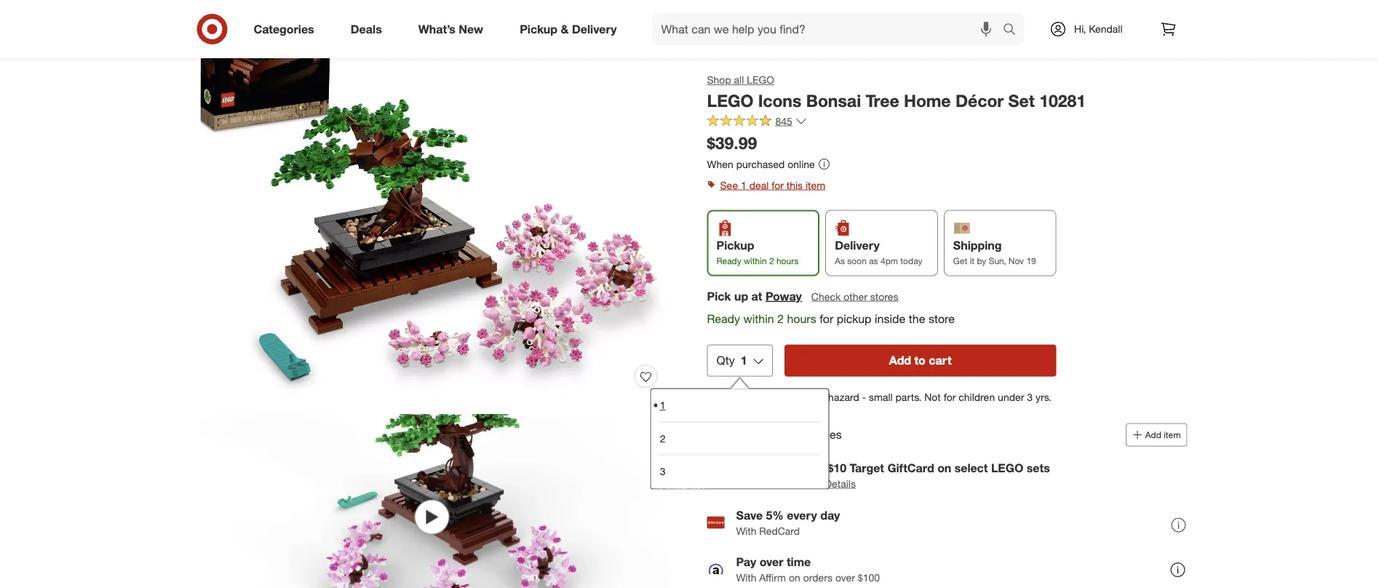 Task type: vqa. For each thing, say whether or not it's contained in the screenshot.
1st with from the bottom of the page
yes



Task type: describe. For each thing, give the bounding box(es) containing it.
845 link
[[707, 114, 807, 131]]

1 vertical spatial over
[[836, 571, 855, 584]]

with inside pay over time with affirm on orders over $100
[[736, 571, 757, 584]]

spend $50 get a $10 target giftcard on select lego sets in-store or online ∙ details
[[736, 461, 1050, 490]]

1 horizontal spatial 3
[[1027, 391, 1033, 403]]

for inside see 1 deal for this item link
[[772, 179, 784, 191]]

lego inside spend $50 get a $10 target giftcard on select lego sets in-store or online ∙ details
[[991, 461, 1024, 475]]

or
[[775, 477, 784, 490]]

pickup
[[837, 312, 872, 326]]

as
[[869, 255, 878, 266]]

add item
[[1146, 429, 1181, 440]]

store inside spend $50 get a $10 target giftcard on select lego sets in-store or online ∙ details
[[749, 477, 772, 490]]

add for add item
[[1146, 429, 1162, 440]]

$50
[[775, 461, 794, 475]]

shipping get it by sun, nov 19
[[954, 238, 1037, 266]]

845
[[776, 115, 793, 128]]

spend
[[736, 461, 772, 475]]

as
[[835, 255, 845, 266]]

1 2 3
[[660, 399, 666, 478]]

add to cart
[[889, 353, 952, 368]]

categories
[[254, 22, 314, 36]]

on inside spend $50 get a $10 target giftcard on select lego sets in-store or online ∙ details
[[938, 461, 952, 475]]

1 for qty
[[741, 353, 748, 368]]

pickup for &
[[520, 22, 558, 36]]

see 1 deal for this item
[[720, 179, 826, 191]]

10281
[[1040, 90, 1086, 111]]

for down check
[[820, 312, 834, 326]]

$39.99
[[707, 133, 757, 153]]

nov
[[1009, 255, 1024, 266]]

$10
[[828, 461, 847, 475]]

at
[[752, 289, 763, 303]]

when
[[707, 158, 734, 170]]

redcard
[[760, 525, 800, 538]]

1 for see
[[741, 179, 747, 191]]

categories link
[[241, 13, 333, 45]]

ready within 2 hours for pickup inside the store
[[707, 312, 955, 326]]

it
[[970, 255, 975, 266]]

other
[[844, 290, 868, 303]]

time
[[787, 555, 811, 569]]

parts.
[[896, 391, 922, 403]]

hours inside pickup ready within 2 hours
[[777, 255, 799, 266]]

in-
[[736, 477, 749, 490]]

0 horizontal spatial over
[[760, 555, 784, 569]]

see 1 deal for this item link
[[707, 175, 1188, 195]]

eligible
[[736, 428, 774, 442]]

new
[[459, 22, 484, 36]]

pay over time with affirm on orders over $100
[[736, 555, 880, 584]]

2 inside pickup ready within 2 hours
[[769, 255, 774, 266]]

1 vertical spatial hours
[[787, 312, 817, 326]]

add for add to cart
[[889, 353, 912, 368]]

poway
[[766, 289, 802, 303]]

when purchased online
[[707, 158, 815, 170]]

deals
[[351, 22, 382, 36]]

on inside pay over time with affirm on orders over $100
[[789, 571, 801, 584]]

pay
[[736, 555, 757, 569]]

set
[[1009, 90, 1035, 111]]

for right not
[[944, 391, 956, 403]]

$100
[[858, 571, 880, 584]]

stores
[[871, 290, 899, 303]]

add to cart button
[[785, 345, 1057, 377]]

bonsai
[[806, 90, 861, 111]]

poway button
[[766, 288, 802, 305]]

kendall
[[1089, 23, 1123, 35]]

lego icons bonsai tree home d&#233;cor set 10281, 1 of 16 image
[[192, 0, 672, 403]]

get
[[797, 461, 815, 475]]

up
[[735, 289, 749, 303]]

décor
[[956, 90, 1004, 111]]

0 horizontal spatial 3
[[660, 465, 666, 478]]

add item button
[[1126, 423, 1188, 447]]

what's new link
[[406, 13, 502, 45]]

deals link
[[338, 13, 400, 45]]

search
[[997, 23, 1032, 38]]

under
[[998, 391, 1025, 403]]

search button
[[997, 13, 1032, 48]]

pick
[[707, 289, 731, 303]]

children
[[959, 391, 995, 403]]

2 vertical spatial 1
[[660, 399, 666, 412]]

pickup for ready
[[717, 238, 755, 253]]

orders
[[803, 571, 833, 584]]

within inside pickup ready within 2 hours
[[744, 255, 767, 266]]

2 link
[[660, 422, 820, 455]]

what's
[[418, 22, 456, 36]]

pickup & delivery link
[[508, 13, 635, 45]]

select
[[955, 461, 988, 475]]



Task type: locate. For each thing, give the bounding box(es) containing it.
within
[[744, 255, 767, 266], [744, 312, 774, 326]]

0 vertical spatial delivery
[[572, 22, 617, 36]]

over up affirm
[[760, 555, 784, 569]]

a
[[818, 461, 825, 475]]

hours up 'poway'
[[777, 255, 799, 266]]

lego
[[747, 74, 774, 86], [707, 90, 754, 111], [991, 461, 1024, 475]]

0 horizontal spatial pickup
[[520, 22, 558, 36]]

hi, kendall
[[1075, 23, 1123, 35]]

hazard
[[829, 391, 860, 403]]

ready inside pickup ready within 2 hours
[[717, 255, 742, 266]]

soon
[[848, 255, 867, 266]]

spend $50 get a $10 target giftcard on select lego sets link
[[736, 461, 1050, 475]]

with
[[736, 525, 757, 538], [736, 571, 757, 584]]

1 vertical spatial on
[[789, 571, 801, 584]]

1
[[741, 179, 747, 191], [741, 353, 748, 368], [660, 399, 666, 412]]

2 with from the top
[[736, 571, 757, 584]]

0 vertical spatial 2
[[769, 255, 774, 266]]

1 vertical spatial lego
[[707, 90, 754, 111]]

add
[[889, 353, 912, 368], [1146, 429, 1162, 440]]

the
[[909, 312, 926, 326]]

hours down poway button
[[787, 312, 817, 326]]

pickup left &
[[520, 22, 558, 36]]

small
[[869, 391, 893, 403]]

1 horizontal spatial item
[[1164, 429, 1181, 440]]

pickup ready within 2 hours
[[717, 238, 799, 266]]

within up pick up at poway
[[744, 255, 767, 266]]

delivery as soon as 4pm today
[[835, 238, 923, 266]]

yrs.
[[1036, 391, 1052, 403]]

1 horizontal spatial over
[[836, 571, 855, 584]]

sets
[[1027, 461, 1050, 475]]

0 horizontal spatial item
[[806, 179, 826, 191]]

on left select
[[938, 461, 952, 475]]

hi,
[[1075, 23, 1086, 35]]

not
[[925, 391, 941, 403]]

shipping
[[954, 238, 1002, 253]]

0 vertical spatial hours
[[777, 255, 799, 266]]

lego icons bonsai tree home d&#233;cor set 10281, 2 of 16, play video image
[[192, 414, 672, 588]]

delivery inside "delivery as soon as 4pm today"
[[835, 238, 880, 253]]

1 vertical spatial pickup
[[717, 238, 755, 253]]

lego left "sets"
[[991, 461, 1024, 475]]

store right the
[[929, 312, 955, 326]]

to
[[915, 353, 926, 368]]

5%
[[766, 508, 784, 522]]

icons
[[758, 90, 802, 111]]

1 vertical spatial with
[[736, 571, 757, 584]]

0 vertical spatial store
[[929, 312, 955, 326]]

0 horizontal spatial delivery
[[572, 22, 617, 36]]

1 link
[[660, 389, 820, 422]]

-
[[862, 391, 866, 403]]

inside
[[875, 312, 906, 326]]

0 horizontal spatial 2
[[660, 432, 666, 445]]

0 vertical spatial ready
[[717, 255, 742, 266]]

1 horizontal spatial delivery
[[835, 238, 880, 253]]

2 vertical spatial 2
[[660, 432, 666, 445]]

∙
[[819, 477, 821, 490]]

lego down all
[[707, 90, 754, 111]]

check other stores button
[[811, 289, 899, 305]]

1 horizontal spatial store
[[929, 312, 955, 326]]

What can we help you find? suggestions appear below search field
[[653, 13, 1007, 45]]

affirm
[[760, 571, 786, 584]]

shop
[[707, 74, 731, 86]]

delivery
[[572, 22, 617, 36], [835, 238, 880, 253]]

cart
[[929, 353, 952, 368]]

qty
[[717, 353, 735, 368]]

target
[[850, 461, 885, 475]]

for right eligible
[[777, 428, 791, 442]]

qty 1
[[717, 353, 748, 368]]

0 horizontal spatial store
[[749, 477, 772, 490]]

4pm
[[881, 255, 898, 266]]

by
[[977, 255, 987, 266]]

0 vertical spatial lego
[[747, 74, 774, 86]]

on down "time"
[[789, 571, 801, 584]]

tree
[[866, 90, 900, 111]]

on
[[938, 461, 952, 475], [789, 571, 801, 584]]

0 vertical spatial pickup
[[520, 22, 558, 36]]

shop all lego lego icons bonsai tree home décor set 10281
[[707, 74, 1086, 111]]

for left this
[[772, 179, 784, 191]]

with down the pay
[[736, 571, 757, 584]]

details
[[825, 477, 856, 490]]

store
[[929, 312, 955, 326], [749, 477, 772, 490]]

over left '$100'
[[836, 571, 855, 584]]

store down spend
[[749, 477, 772, 490]]

all
[[734, 74, 744, 86]]

3 link
[[660, 455, 820, 487]]

1 vertical spatial 1
[[741, 353, 748, 368]]

get
[[954, 255, 968, 266]]

2
[[769, 255, 774, 266], [778, 312, 784, 326], [660, 432, 666, 445]]

sun,
[[989, 255, 1006, 266]]

1 horizontal spatial add
[[1146, 429, 1162, 440]]

pickup
[[520, 22, 558, 36], [717, 238, 755, 253]]

warning: choking hazard - small parts. not for children under 3 yrs.
[[736, 391, 1052, 403]]

0 vertical spatial 3
[[1027, 391, 1033, 403]]

item inside button
[[1164, 429, 1181, 440]]

3
[[1027, 391, 1033, 403], [660, 465, 666, 478]]

2 horizontal spatial 2
[[778, 312, 784, 326]]

1 vertical spatial within
[[744, 312, 774, 326]]

1 vertical spatial 2
[[778, 312, 784, 326]]

pickup inside pickup & delivery link
[[520, 22, 558, 36]]

ready up pick
[[717, 255, 742, 266]]

online
[[788, 158, 815, 170]]

&
[[561, 22, 569, 36]]

what's new
[[418, 22, 484, 36]]

giftcard
[[888, 461, 935, 475]]

1 vertical spatial item
[[1164, 429, 1181, 440]]

deal
[[750, 179, 769, 191]]

1 horizontal spatial pickup
[[717, 238, 755, 253]]

0 horizontal spatial add
[[889, 353, 912, 368]]

check
[[812, 290, 841, 303]]

0 vertical spatial add
[[889, 353, 912, 368]]

1 horizontal spatial on
[[938, 461, 952, 475]]

for
[[772, 179, 784, 191], [820, 312, 834, 326], [944, 391, 956, 403], [777, 428, 791, 442]]

pickup inside pickup ready within 2 hours
[[717, 238, 755, 253]]

details button
[[824, 476, 857, 492]]

0 vertical spatial with
[[736, 525, 757, 538]]

delivery up soon
[[835, 238, 880, 253]]

1 vertical spatial store
[[749, 477, 772, 490]]

this
[[787, 179, 803, 191]]

with inside save 5% every day with redcard
[[736, 525, 757, 538]]

1 vertical spatial add
[[1146, 429, 1162, 440]]

hours
[[777, 255, 799, 266], [787, 312, 817, 326]]

registries
[[794, 428, 842, 442]]

warning:
[[736, 391, 787, 403]]

eligible for registries
[[736, 428, 842, 442]]

over
[[760, 555, 784, 569], [836, 571, 855, 584]]

0 vertical spatial item
[[806, 179, 826, 191]]

0 vertical spatial 1
[[741, 179, 747, 191]]

1 vertical spatial 3
[[660, 465, 666, 478]]

1 inside see 1 deal for this item link
[[741, 179, 747, 191]]

0 vertical spatial on
[[938, 461, 952, 475]]

2 vertical spatial lego
[[991, 461, 1024, 475]]

today
[[901, 255, 923, 266]]

1 vertical spatial delivery
[[835, 238, 880, 253]]

1 with from the top
[[736, 525, 757, 538]]

every
[[787, 508, 817, 522]]

0 vertical spatial within
[[744, 255, 767, 266]]

pickup & delivery
[[520, 22, 617, 36]]

pickup up up
[[717, 238, 755, 253]]

1 horizontal spatial 2
[[769, 255, 774, 266]]

day
[[821, 508, 840, 522]]

ready
[[717, 255, 742, 266], [707, 312, 740, 326]]

0 horizontal spatial on
[[789, 571, 801, 584]]

0 vertical spatial over
[[760, 555, 784, 569]]

with down save
[[736, 525, 757, 538]]

home
[[904, 90, 951, 111]]

delivery right &
[[572, 22, 617, 36]]

1 vertical spatial ready
[[707, 312, 740, 326]]

purchased
[[737, 158, 785, 170]]

lego right all
[[747, 74, 774, 86]]

within down the at
[[744, 312, 774, 326]]

19
[[1027, 255, 1037, 266]]

ready down pick
[[707, 312, 740, 326]]



